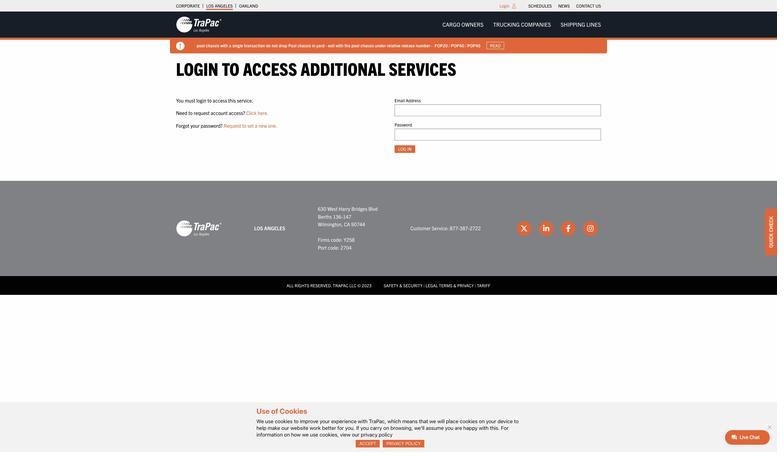 Task type: locate. For each thing, give the bounding box(es) containing it.
1 horizontal spatial los
[[254, 225, 263, 231]]

cookies up happy
[[460, 419, 478, 425]]

privacy policy link
[[383, 440, 424, 448]]

los angeles image
[[176, 16, 222, 33], [176, 220, 222, 237]]

cookies
[[275, 419, 293, 425], [460, 419, 478, 425]]

0 horizontal spatial cookies
[[275, 419, 293, 425]]

1 vertical spatial login
[[176, 57, 218, 80]]

policy
[[405, 441, 421, 446]]

0 horizontal spatial your
[[190, 123, 200, 129]]

accept
[[359, 441, 376, 446]]

0 horizontal spatial chassis
[[206, 43, 219, 48]]

menu bar down light image
[[438, 18, 606, 31]]

1 vertical spatial our
[[352, 432, 360, 438]]

1 horizontal spatial login
[[500, 3, 510, 8]]

2 vertical spatial on
[[284, 432, 290, 438]]

means
[[402, 419, 418, 425]]

login left light image
[[500, 3, 510, 8]]

1 horizontal spatial use
[[310, 432, 318, 438]]

privacy
[[361, 432, 378, 438]]

| left tariff
[[475, 283, 476, 288]]

2 / from the left
[[465, 43, 466, 48]]

0 horizontal spatial los angeles
[[206, 3, 233, 8]]

website
[[290, 425, 308, 431]]

a left single
[[229, 43, 231, 48]]

improve
[[300, 419, 318, 425]]

0 horizontal spatial angeles
[[215, 3, 233, 8]]

corporate
[[176, 3, 200, 8]]

cargo owners
[[442, 21, 484, 28]]

on
[[479, 419, 485, 425], [383, 425, 389, 431], [284, 432, 290, 438]]

customer service: 877-387-2722
[[410, 225, 481, 231]]

you
[[361, 425, 369, 431], [445, 425, 453, 431]]

a right set
[[255, 123, 257, 129]]

1 vertical spatial privacy
[[386, 441, 404, 446]]

0 horizontal spatial /
[[449, 43, 450, 48]]

1 vertical spatial code:
[[328, 245, 339, 251]]

safety
[[384, 283, 398, 288]]

with left this.
[[479, 425, 489, 431]]

login to access additional services main content
[[170, 57, 607, 163]]

cookies,
[[320, 432, 339, 438]]

1 horizontal spatial on
[[383, 425, 389, 431]]

0 horizontal spatial los
[[206, 3, 214, 8]]

/ left the pop40
[[449, 43, 450, 48]]

login inside login to access additional services main content
[[176, 57, 218, 80]]

cargo
[[442, 21, 460, 28]]

footer
[[0, 181, 777, 295]]

1 you from the left
[[361, 425, 369, 431]]

1 vertical spatial a
[[255, 123, 257, 129]]

0 vertical spatial we
[[429, 419, 436, 425]]

menu bar
[[525, 2, 604, 10], [438, 18, 606, 31]]

corporate link
[[176, 2, 200, 10]]

companies
[[521, 21, 551, 28]]

0 horizontal spatial a
[[229, 43, 231, 48]]

| left legal
[[424, 283, 425, 288]]

0 vertical spatial privacy
[[457, 283, 474, 288]]

your
[[190, 123, 200, 129], [320, 419, 330, 425], [486, 419, 496, 425]]

release
[[402, 43, 415, 48]]

exit
[[328, 43, 335, 48]]

that
[[419, 419, 428, 425]]

1 | from the left
[[424, 283, 425, 288]]

additional
[[301, 57, 385, 80]]

0 horizontal spatial pool
[[197, 43, 205, 48]]

0 horizontal spatial use
[[265, 419, 274, 425]]

1 horizontal spatial a
[[255, 123, 257, 129]]

our right make on the bottom of the page
[[281, 425, 289, 431]]

0 vertical spatial los angeles image
[[176, 16, 222, 33]]

chassis left under on the left top
[[360, 43, 374, 48]]

0 horizontal spatial we
[[302, 432, 309, 438]]

rights
[[295, 283, 309, 288]]

you right if
[[361, 425, 369, 431]]

not
[[272, 43, 278, 48]]

1 horizontal spatial chassis
[[297, 43, 311, 48]]

here.
[[258, 110, 268, 116]]

-
[[326, 43, 327, 48], [431, 43, 433, 48]]

1 horizontal spatial pool
[[351, 43, 360, 48]]

you down place at right
[[445, 425, 453, 431]]

menu bar containing schedules
[[525, 2, 604, 10]]

use up make on the bottom of the page
[[265, 419, 274, 425]]

trucking companies link
[[488, 18, 556, 31]]

2704
[[341, 245, 352, 251]]

schedules
[[528, 3, 552, 8]]

1 horizontal spatial angeles
[[264, 225, 285, 231]]

1 horizontal spatial you
[[445, 425, 453, 431]]

menu bar containing cargo owners
[[438, 18, 606, 31]]

menu bar up shipping
[[525, 2, 604, 10]]

for
[[501, 425, 509, 431]]

cookies up make on the bottom of the page
[[275, 419, 293, 425]]

2 horizontal spatial chassis
[[360, 43, 374, 48]]

help
[[257, 425, 266, 431]]

1 horizontal spatial cookies
[[460, 419, 478, 425]]

0 vertical spatial our
[[281, 425, 289, 431]]

in
[[312, 43, 315, 48]]

code: up 2704
[[331, 237, 342, 243]]

shipping lines link
[[556, 18, 606, 31]]

chassis left in
[[297, 43, 311, 48]]

your right forgot
[[190, 123, 200, 129]]

to right login
[[208, 97, 212, 103]]

legal
[[426, 283, 438, 288]]

tariff
[[477, 283, 490, 288]]

2 horizontal spatial on
[[479, 419, 485, 425]]

click here. link
[[246, 110, 268, 116]]

chassis
[[206, 43, 219, 48], [297, 43, 311, 48], [360, 43, 374, 48]]

on left device on the right of the page
[[479, 419, 485, 425]]

with left single
[[220, 43, 228, 48]]

on left how
[[284, 432, 290, 438]]

1 los angeles image from the top
[[176, 16, 222, 33]]

387-
[[460, 225, 470, 231]]

your up this.
[[486, 419, 496, 425]]

code: right port
[[328, 245, 339, 251]]

0 horizontal spatial on
[[284, 432, 290, 438]]

- right number
[[431, 43, 433, 48]]

better
[[322, 425, 336, 431]]

0 vertical spatial use
[[265, 419, 274, 425]]

0 vertical spatial a
[[229, 43, 231, 48]]

must
[[185, 97, 195, 103]]

1 horizontal spatial &
[[453, 283, 456, 288]]

all
[[287, 283, 294, 288]]

angeles
[[215, 3, 233, 8], [264, 225, 285, 231]]

0 vertical spatial on
[[479, 419, 485, 425]]

None submit
[[395, 145, 415, 153]]

0 horizontal spatial you
[[361, 425, 369, 431]]

information
[[257, 432, 283, 438]]

pool right solid icon
[[197, 43, 205, 48]]

los angeles inside footer
[[254, 225, 285, 231]]

1 vertical spatial menu bar
[[438, 18, 606, 31]]

0 vertical spatial angeles
[[215, 3, 233, 8]]

place
[[446, 419, 459, 425]]

privacy left tariff
[[457, 283, 474, 288]]

bridges
[[351, 206, 367, 212]]

privacy
[[457, 283, 474, 288], [386, 441, 404, 446]]

firms
[[318, 237, 330, 243]]

we down website
[[302, 432, 309, 438]]

privacy down policy
[[386, 441, 404, 446]]

0 vertical spatial code:
[[331, 237, 342, 243]]

0 horizontal spatial login
[[176, 57, 218, 80]]

1 vertical spatial angeles
[[264, 225, 285, 231]]

use of cookies we use cookies to improve your experience with trapac, which means that we will place cookies on your device to help make our website work better for you. if you carry on browsing, we'll assume you are happy with this. for information on how we use cookies, view our privacy policy
[[257, 407, 519, 438]]

0 vertical spatial los
[[206, 3, 214, 8]]

2 cookies from the left
[[460, 419, 478, 425]]

contact us
[[576, 3, 601, 8]]

with up if
[[358, 419, 368, 425]]

1 horizontal spatial |
[[475, 283, 476, 288]]

none submit inside login to access additional services main content
[[395, 145, 415, 153]]

banner containing cargo owners
[[0, 12, 777, 53]]

1 horizontal spatial /
[[465, 43, 466, 48]]

0 vertical spatial menu bar
[[525, 2, 604, 10]]

blvd
[[369, 206, 378, 212]]

& right safety on the bottom
[[399, 283, 402, 288]]

2 pool from the left
[[351, 43, 360, 48]]

terms
[[439, 283, 452, 288]]

chassis left single
[[206, 43, 219, 48]]

1 vertical spatial los
[[254, 225, 263, 231]]

y258
[[344, 237, 355, 243]]

we up "assume"
[[429, 419, 436, 425]]

on up policy
[[383, 425, 389, 431]]

login for login to access additional services
[[176, 57, 218, 80]]

1 horizontal spatial -
[[431, 43, 433, 48]]

& right terms
[[453, 283, 456, 288]]

login
[[196, 97, 206, 103]]

- left exit at the left top
[[326, 43, 327, 48]]

read
[[490, 43, 501, 48]]

to up website
[[294, 419, 299, 425]]

drop
[[279, 43, 287, 48]]

0 horizontal spatial privacy
[[386, 441, 404, 446]]

0 horizontal spatial |
[[424, 283, 425, 288]]

access
[[243, 57, 297, 80]]

1 horizontal spatial los angeles
[[254, 225, 285, 231]]

forgot your password? request to set a new one.
[[176, 123, 277, 129]]

use down the work
[[310, 432, 318, 438]]

owners
[[462, 21, 484, 28]]

0 vertical spatial login
[[500, 3, 510, 8]]

our down if
[[352, 432, 360, 438]]

shipping
[[561, 21, 585, 28]]

firms code:  y258 port code:  2704
[[318, 237, 355, 251]]

pop45
[[467, 43, 481, 48]]

experience
[[331, 419, 357, 425]]

0 horizontal spatial our
[[281, 425, 289, 431]]

use
[[265, 419, 274, 425], [310, 432, 318, 438]]

pool right the
[[351, 43, 360, 48]]

1 vertical spatial los angeles image
[[176, 220, 222, 237]]

click
[[246, 110, 257, 116]]

your up better
[[320, 419, 330, 425]]

login down solid icon
[[176, 57, 218, 80]]

1 horizontal spatial we
[[429, 419, 436, 425]]

/ left the pop45
[[465, 43, 466, 48]]

code:
[[331, 237, 342, 243], [328, 245, 339, 251]]

los angeles
[[206, 3, 233, 8], [254, 225, 285, 231]]

banner
[[0, 12, 777, 53]]

1 pool from the left
[[197, 43, 205, 48]]

136-
[[333, 214, 343, 220]]

1 vertical spatial los angeles
[[254, 225, 285, 231]]

browsing,
[[391, 425, 413, 431]]

0 horizontal spatial -
[[326, 43, 327, 48]]

with left the
[[336, 43, 343, 48]]

0 horizontal spatial &
[[399, 283, 402, 288]]



Task type: describe. For each thing, give the bounding box(es) containing it.
access?
[[229, 110, 245, 116]]

check
[[768, 216, 774, 232]]

email address
[[395, 98, 421, 103]]

harry
[[339, 206, 350, 212]]

1 / from the left
[[449, 43, 450, 48]]

1 horizontal spatial privacy
[[457, 283, 474, 288]]

schedules link
[[528, 2, 552, 10]]

1 vertical spatial use
[[310, 432, 318, 438]]

customer
[[410, 225, 431, 231]]

make
[[268, 425, 280, 431]]

set
[[247, 123, 254, 129]]

2 - from the left
[[431, 43, 433, 48]]

lines
[[586, 21, 601, 28]]

will
[[437, 419, 445, 425]]

new
[[258, 123, 267, 129]]

1 vertical spatial we
[[302, 432, 309, 438]]

address
[[406, 98, 421, 103]]

one.
[[268, 123, 277, 129]]

we'll
[[414, 425, 425, 431]]

trapac,
[[369, 419, 386, 425]]

1 - from the left
[[326, 43, 327, 48]]

light image
[[512, 4, 516, 8]]

los inside "los angeles" link
[[206, 3, 214, 8]]

you
[[176, 97, 184, 103]]

tariff link
[[477, 283, 490, 288]]

safety & security | legal terms & privacy | tariff
[[384, 283, 490, 288]]

yard
[[316, 43, 325, 48]]

need to request account access? click here.
[[176, 110, 268, 116]]

news link
[[558, 2, 570, 10]]

1 horizontal spatial our
[[352, 432, 360, 438]]

news
[[558, 3, 570, 8]]

password?
[[201, 123, 223, 129]]

pool
[[288, 43, 296, 48]]

llc
[[349, 283, 356, 288]]

2722
[[470, 225, 481, 231]]

to right need at the left
[[188, 110, 193, 116]]

are
[[455, 425, 462, 431]]

login link
[[500, 3, 510, 8]]

to left set
[[242, 123, 246, 129]]

privacy policy
[[386, 441, 421, 446]]

ca
[[344, 221, 350, 227]]

read link
[[487, 42, 504, 49]]

trucking companies
[[493, 21, 551, 28]]

los inside footer
[[254, 225, 263, 231]]

service:
[[432, 225, 449, 231]]

quick check link
[[765, 209, 777, 256]]

pop40
[[451, 43, 464, 48]]

the
[[344, 43, 351, 48]]

angeles inside footer
[[264, 225, 285, 231]]

we
[[257, 419, 264, 425]]

3 chassis from the left
[[360, 43, 374, 48]]

2 horizontal spatial your
[[486, 419, 496, 425]]

account
[[211, 110, 228, 116]]

2 los angeles image from the top
[[176, 220, 222, 237]]

number
[[416, 43, 430, 48]]

no image
[[766, 424, 773, 430]]

footer containing 630 west harry bridges blvd
[[0, 181, 777, 295]]

1 vertical spatial on
[[383, 425, 389, 431]]

reserved.
[[310, 283, 332, 288]]

trucking
[[493, 21, 520, 28]]

1 horizontal spatial your
[[320, 419, 330, 425]]

2 | from the left
[[475, 283, 476, 288]]

Password password field
[[395, 129, 601, 141]]

under
[[375, 43, 386, 48]]

a inside main content
[[255, 123, 257, 129]]

1 chassis from the left
[[206, 43, 219, 48]]

if
[[356, 425, 359, 431]]

to right device on the right of the page
[[514, 419, 519, 425]]

which
[[387, 419, 401, 425]]

work
[[310, 425, 321, 431]]

request to set a new one. link
[[224, 123, 277, 129]]

email
[[395, 98, 405, 103]]

security
[[403, 283, 423, 288]]

630 west harry bridges blvd berths 136-147 wilmington, ca 90744
[[318, 206, 378, 227]]

pop20
[[435, 43, 448, 48]]

oakland
[[239, 3, 258, 8]]

legal terms & privacy link
[[426, 283, 474, 288]]

do
[[266, 43, 271, 48]]

login for login link
[[500, 3, 510, 8]]

147
[[343, 214, 351, 220]]

this
[[228, 97, 236, 103]]

877-
[[450, 225, 460, 231]]

solid image
[[176, 42, 185, 50]]

of
[[271, 407, 278, 416]]

1 cookies from the left
[[275, 419, 293, 425]]

2 you from the left
[[445, 425, 453, 431]]

2023
[[362, 283, 372, 288]]

0 vertical spatial los angeles
[[206, 3, 233, 8]]

shipping lines
[[561, 21, 601, 28]]

your inside login to access additional services main content
[[190, 123, 200, 129]]

device
[[498, 419, 513, 425]]

contact
[[576, 3, 595, 8]]

2 & from the left
[[453, 283, 456, 288]]

quick
[[768, 233, 774, 248]]

Email Address text field
[[395, 104, 601, 116]]

©
[[357, 283, 361, 288]]

1 & from the left
[[399, 283, 402, 288]]

oakland link
[[239, 2, 258, 10]]

to down single
[[222, 57, 239, 80]]

cargo owners link
[[438, 18, 488, 31]]

carry
[[370, 425, 382, 431]]

2 chassis from the left
[[297, 43, 311, 48]]

service.
[[237, 97, 253, 103]]

630
[[318, 206, 326, 212]]

forgot
[[176, 123, 189, 129]]

this.
[[490, 425, 500, 431]]

safety & security link
[[384, 283, 423, 288]]

trapac
[[333, 283, 348, 288]]

for
[[337, 425, 344, 431]]

assume
[[426, 425, 444, 431]]

wilmington,
[[318, 221, 343, 227]]

use
[[257, 407, 270, 416]]

login to access additional services
[[176, 57, 456, 80]]

port
[[318, 245, 327, 251]]

you.
[[345, 425, 355, 431]]



Task type: vqa. For each thing, say whether or not it's contained in the screenshot.
2023 at bottom left
yes



